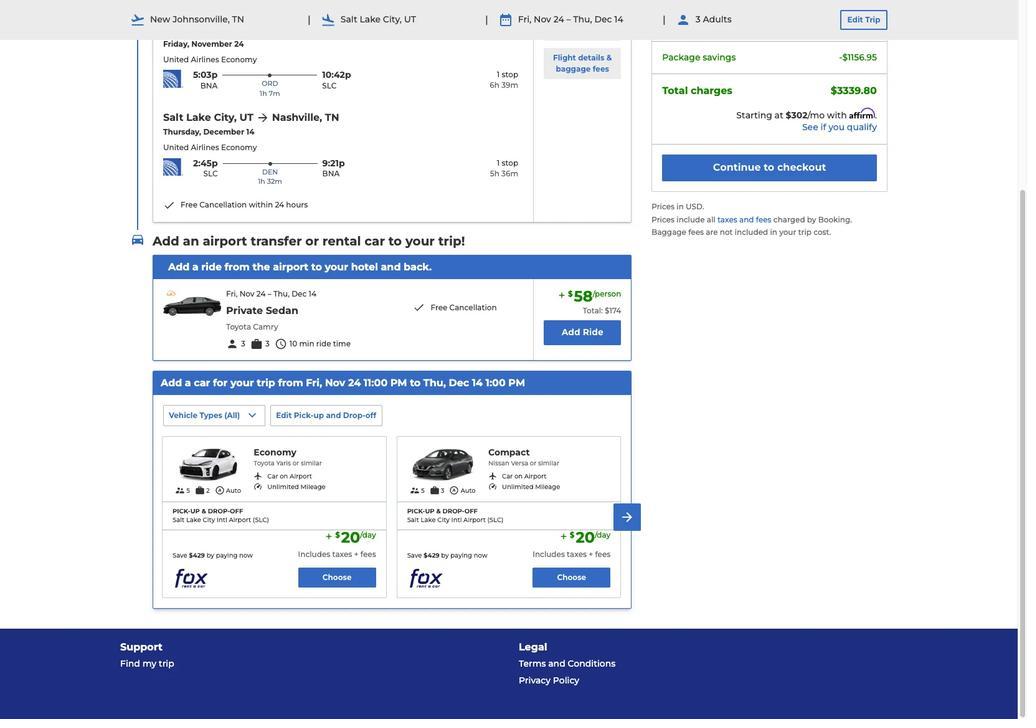 Task type: describe. For each thing, give the bounding box(es) containing it.
1 horizontal spatial nashville, tn
[[272, 112, 339, 123]]

stop for nashville, tn
[[502, 158, 518, 167]]

10 min ride time
[[290, 339, 351, 348]]

booking
[[819, 215, 851, 224]]

not
[[720, 228, 733, 237]]

add ride button
[[544, 320, 621, 345]]

0 horizontal spatial from
[[225, 261, 250, 273]]

or for economy
[[293, 459, 299, 467]]

taxes and fees link
[[718, 215, 774, 224]]

city, for |
[[383, 14, 402, 25]]

& for compact
[[436, 507, 441, 515]]

$ 58 /person
[[568, 287, 621, 305]]

save $ 429 by paying now for economy
[[173, 552, 253, 560]]

legal terms and conditions privacy policy
[[519, 641, 616, 686]]

ride for a
[[201, 261, 222, 273]]

flight
[[588, 25, 610, 35]]

14 inside thursday, december 14 united airlines economy
[[246, 127, 255, 137]]

1 horizontal spatial in
[[770, 228, 778, 237]]

up to 3 pieces of luggage. image
[[430, 486, 440, 496]]

cost.
[[814, 228, 831, 237]]

or for compact
[[530, 459, 537, 467]]

add for add a ride from the airport to your hotel and back.
[[168, 261, 190, 273]]

unlimited mileage for economy
[[267, 483, 326, 491]]

39m
[[502, 80, 518, 90]]

city for compact
[[438, 516, 450, 524]]

new
[[150, 14, 170, 25]]

fri, nov 24 – thu, dec 14 private sedan toyota camry
[[226, 289, 316, 331]]

0 horizontal spatial ut
[[240, 112, 253, 123]]

slc for 2:45p
[[203, 169, 218, 178]]

flight details & baggage fees
[[553, 53, 612, 73]]

thursday, december 14 united airlines economy
[[163, 127, 257, 152]]

continue
[[713, 162, 761, 173]]

1 horizontal spatial nov
[[325, 377, 345, 389]]

1h for nashville,
[[258, 177, 265, 186]]

flight
[[553, 53, 576, 62]]

package savings
[[663, 51, 736, 63]]

24 for fri, nov 24 – thu, dec 14 private sedan toyota camry
[[257, 289, 266, 298]]

thursday,
[[163, 127, 201, 137]]

2 horizontal spatial tn
[[325, 112, 339, 123]]

your up back.
[[406, 233, 435, 248]]

auto for economy
[[226, 487, 241, 495]]

off for economy
[[230, 507, 243, 515]]

vehicle
[[169, 411, 198, 420]]

vehicle types ( all )
[[169, 411, 240, 420]]

terms and conditions link
[[519, 656, 898, 672]]

edit pick-up and drop-off
[[276, 411, 376, 420]]

support
[[120, 641, 163, 653]]

flights image
[[130, 10, 145, 25]]

savings
[[703, 51, 736, 63]]

united airlines-image image for salt
[[163, 158, 183, 176]]

bna for 5:03p
[[200, 81, 218, 90]]

total:
[[583, 306, 603, 315]]

& for economy
[[202, 507, 206, 515]]

city, for nashville, tn
[[300, 24, 323, 35]]

total charges
[[663, 85, 733, 97]]

policy
[[553, 675, 580, 686]]

min
[[299, 339, 314, 348]]

compact image
[[407, 447, 479, 483]]

include
[[677, 215, 705, 224]]

with
[[827, 109, 847, 121]]

fri, for fri, nov 24 – thu, dec 14
[[518, 14, 532, 25]]

total: $174
[[583, 306, 621, 315]]

– for fri, nov 24 – thu, dec 14
[[567, 14, 571, 25]]

1 vertical spatial airport
[[273, 261, 309, 273]]

$ 20 /day for economy
[[335, 529, 376, 547]]

1:00
[[486, 377, 506, 389]]

salt up thursday,
[[163, 112, 183, 123]]

save for compact
[[407, 552, 422, 560]]

1 stop 5h 36m
[[490, 158, 518, 178]]

privacy policy link
[[519, 672, 898, 689]]

2
[[206, 487, 210, 495]]

flight details & baggage fees link
[[544, 48, 621, 79]]

32m
[[267, 177, 282, 186]]

are
[[706, 228, 718, 237]]

salt lake city, ut for |
[[341, 14, 416, 25]]

free cancellation
[[431, 303, 497, 312]]

conditions
[[568, 658, 616, 669]]

0 vertical spatial nashville, tn
[[163, 24, 230, 35]]

2:45p slc
[[193, 157, 218, 178]]

includes taxes + fees for compact
[[533, 550, 611, 559]]

hotel
[[351, 261, 378, 273]]

1 horizontal spatial nashville,
[[272, 112, 322, 123]]

salt up 10:42p
[[341, 14, 357, 25]]

5:03p
[[193, 69, 218, 81]]

$ 20 /day for compact
[[570, 529, 611, 547]]

automatic transmission. image for compact
[[449, 486, 459, 496]]

0 horizontal spatial tn
[[216, 24, 230, 35]]

now for compact
[[474, 552, 488, 560]]

salt lake city, ut for nashville, tn
[[249, 24, 339, 35]]

mileage for compact
[[535, 483, 560, 491]]

car for compact
[[502, 472, 513, 480]]

to right 11:00
[[410, 377, 421, 389]]

off inside button
[[366, 411, 376, 420]]

charges
[[691, 85, 733, 97]]

$302
[[786, 109, 808, 121]]

1 stop 6h 39m
[[490, 70, 518, 90]]

mileage for economy
[[301, 483, 326, 491]]

add for add ride
[[562, 327, 581, 338]]

1 horizontal spatial from
[[278, 377, 303, 389]]

usd.
[[686, 202, 704, 211]]

2 pm from the left
[[509, 377, 525, 389]]

drop- for economy
[[208, 507, 230, 515]]

36m
[[502, 169, 518, 178]]

hours
[[286, 200, 308, 209]]

your down rental
[[325, 261, 348, 273]]

20 for compact
[[576, 529, 595, 547]]

stop for salt lake city, ut
[[502, 70, 518, 79]]

3 right up to 3 pieces of luggage. image
[[441, 487, 444, 495]]

free for free cancellation
[[431, 303, 448, 312]]

$4496.76
[[837, 18, 877, 29]]

ride
[[583, 327, 604, 338]]

support find my trip
[[120, 641, 174, 669]]

0 horizontal spatial nashville,
[[163, 24, 213, 35]]

| for fri, nov 24 – thu, dec 14
[[485, 14, 488, 25]]

prices in usd. prices include all taxes and fees charged by booking . baggage fees are not included in your trip cost.
[[652, 202, 852, 237]]

0 horizontal spatial city,
[[214, 112, 237, 123]]

types
[[200, 411, 222, 420]]

legal
[[519, 641, 547, 653]]

2 prices from the top
[[652, 215, 675, 224]]

intl for compact
[[451, 516, 462, 524]]

5h
[[490, 169, 500, 178]]

24 for friday, november 24 united airlines economy
[[234, 39, 244, 48]]

package
[[663, 51, 701, 63]]

10:42p slc
[[322, 69, 351, 90]]

up for economy
[[190, 507, 200, 515]]

change flight link
[[544, 20, 621, 40]]

toggle tooltip image
[[703, 17, 715, 29]]

24 for fri, nov 24 – thu, dec 14
[[554, 14, 564, 25]]

add for add an airport transfer or rental car to your trip!
[[153, 233, 179, 248]]

ord 1h 7m
[[260, 79, 280, 98]]

(
[[224, 411, 227, 420]]

3 down private
[[241, 339, 245, 348]]

fri, nov 24 – thu, dec 14
[[518, 14, 624, 25]]

united for salt
[[163, 143, 189, 152]]

checkout
[[778, 162, 827, 173]]

& inside flight details & baggage fees
[[607, 53, 612, 62]]

similar for economy
[[301, 459, 322, 467]]

yaris
[[276, 459, 291, 467]]

and inside legal terms and conditions privacy policy
[[548, 658, 566, 669]]

city for economy
[[203, 516, 215, 524]]

includes taxes + fees for economy
[[298, 550, 376, 559]]

1 prices from the top
[[652, 202, 675, 211]]

fees inside flight details & baggage fees
[[593, 64, 609, 73]]

for
[[213, 377, 228, 389]]

on for economy
[[280, 472, 288, 480]]

/day for economy
[[360, 530, 376, 540]]

nov for fri, nov 24 – thu, dec 14
[[534, 14, 551, 25]]

edit for edit trip
[[848, 15, 863, 24]]

and inside 'prices in usd. prices include all taxes and fees charged by booking . baggage fees are not included in your trip cost.'
[[740, 215, 754, 224]]

total
[[663, 85, 688, 97]]

car for economy
[[267, 472, 278, 480]]

rental
[[323, 233, 361, 248]]

edit trip button
[[841, 10, 888, 30]]

starting
[[737, 109, 773, 121]]

drop- inside button
[[343, 411, 366, 420]]

taxes for compact
[[567, 550, 587, 559]]

)
[[237, 411, 240, 420]]

taxes for economy
[[332, 550, 352, 559]]

affirm
[[849, 108, 875, 119]]

1 pm from the left
[[391, 377, 407, 389]]

add for add a car for your trip from fri, nov 24 11:00 pm to thu, dec 14 1:00 pm
[[161, 377, 182, 389]]

9:21p
[[322, 157, 345, 169]]

time
[[333, 339, 351, 348]]

/mo
[[808, 109, 825, 121]]

salt up friday, november 24 united airlines economy in the left of the page
[[249, 24, 269, 35]]

1 vertical spatial trip
[[257, 377, 275, 389]]

find my trip link
[[120, 656, 499, 672]]

change flight
[[556, 25, 610, 35]]

toyota inside economy toyota yaris or similar
[[254, 459, 275, 467]]

| for 3 adults
[[663, 14, 666, 25]]

december
[[203, 127, 244, 137]]

1 horizontal spatial tn
[[232, 14, 244, 25]]

within
[[249, 200, 273, 209]]

car on airport for economy
[[267, 472, 312, 480]]

up to 2 pieces of luggage. image
[[195, 486, 205, 496]]

off for compact
[[465, 507, 478, 515]]

$3339.80
[[831, 85, 877, 97]]



Task type: vqa. For each thing, say whether or not it's contained in the screenshot.
second United from the bottom of the page
yes



Task type: locate. For each thing, give the bounding box(es) containing it.
1 airlines from the top
[[191, 55, 219, 64]]

see
[[802, 122, 819, 133]]

2 car from the left
[[502, 472, 513, 480]]

camry
[[253, 322, 278, 331]]

1 horizontal spatial slc
[[322, 81, 337, 90]]

0 horizontal spatial toyota
[[226, 322, 251, 331]]

add down the an
[[168, 261, 190, 273]]

car
[[267, 472, 278, 480], [502, 472, 513, 480]]

0 horizontal spatial taxes
[[332, 550, 352, 559]]

car on airport down yaris
[[267, 472, 312, 480]]

1 horizontal spatial car
[[502, 472, 513, 480]]

1 includes from the left
[[298, 550, 330, 559]]

united airlines-image image left 2:45p slc
[[163, 158, 183, 176]]

1 vertical spatial edit
[[276, 411, 292, 420]]

1 inside '1 stop 5h 36m'
[[497, 158, 500, 167]]

unlimited for compact
[[502, 483, 534, 491]]

–
[[567, 14, 571, 25], [268, 289, 271, 298]]

fri, inside "fri, nov 24 – thu, dec 14 private sedan toyota camry"
[[226, 289, 238, 298]]

1 horizontal spatial a
[[192, 261, 199, 273]]

starting at $302 /mo with affirm . see if you qualify
[[737, 108, 877, 133]]

drop- down add a car for your trip from fri, nov 24 11:00 pm to thu, dec 14 1:00 pm
[[343, 411, 366, 420]]

the
[[253, 261, 270, 273]]

dec up flight
[[595, 14, 612, 25]]

0 horizontal spatial choose
[[323, 573, 352, 582]]

2 vertical spatial nov
[[325, 377, 345, 389]]

2 united from the top
[[163, 143, 189, 152]]

nov inside "fri, nov 24 – thu, dec 14 private sedan toyota camry"
[[240, 289, 255, 298]]

1 mileage from the left
[[301, 483, 326, 491]]

choose
[[323, 573, 352, 582], [557, 573, 586, 582]]

car left for
[[194, 377, 210, 389]]

1 horizontal spatial similar
[[538, 459, 560, 467]]

+ for compact
[[589, 550, 593, 559]]

2 similar from the left
[[538, 459, 560, 467]]

2 intl from the left
[[451, 516, 462, 524]]

429 for economy
[[193, 552, 205, 560]]

choose button for economy
[[298, 568, 376, 588]]

1 horizontal spatial .
[[875, 109, 877, 121]]

1 horizontal spatial unlimited mileage
[[502, 483, 560, 491]]

1 horizontal spatial –
[[567, 14, 571, 25]]

1 vertical spatial ride
[[316, 339, 331, 348]]

up inside button
[[314, 411, 324, 420]]

. right charged
[[851, 215, 852, 224]]

1 car from the left
[[267, 472, 278, 480]]

1 horizontal spatial +
[[589, 550, 593, 559]]

drop- down 2
[[208, 507, 230, 515]]

0 horizontal spatial (slc)
[[253, 516, 269, 524]]

3
[[696, 14, 701, 25], [241, 339, 245, 348], [265, 339, 270, 348], [441, 487, 444, 495]]

1 auto from the left
[[226, 487, 241, 495]]

2 airlines from the top
[[191, 143, 219, 152]]

to inside button
[[764, 162, 775, 173]]

0 horizontal spatial &
[[202, 507, 206, 515]]

and
[[740, 215, 754, 224], [381, 261, 401, 273], [326, 411, 341, 420], [548, 658, 566, 669]]

1 up 5h
[[497, 158, 500, 167]]

pick- down up to 5 people. icon
[[173, 507, 190, 515]]

bna inside "9:21p bna"
[[322, 169, 340, 178]]

salt lake city, ut
[[341, 14, 416, 25], [249, 24, 339, 35], [163, 112, 253, 123]]

unlimited down yaris
[[267, 483, 299, 491]]

and up policy
[[548, 658, 566, 669]]

you
[[829, 122, 845, 133]]

united airlines-image image for nashville,
[[163, 70, 183, 88]]

2 includes from the left
[[533, 550, 565, 559]]

ut for nashville, tn
[[325, 24, 339, 35]]

3 down camry
[[265, 339, 270, 348]]

$
[[568, 289, 573, 298], [335, 530, 340, 540], [570, 530, 575, 540], [189, 552, 193, 560], [424, 552, 428, 560]]

0 horizontal spatial 20
[[341, 529, 360, 547]]

1 city from the left
[[203, 516, 215, 524]]

november
[[191, 39, 232, 48]]

24 left 11:00
[[348, 377, 361, 389]]

1 horizontal spatial or
[[305, 233, 319, 248]]

included
[[735, 228, 768, 237]]

(slc) for economy
[[253, 516, 269, 524]]

| for salt lake city, ut
[[308, 14, 311, 25]]

1 unlimited from the left
[[267, 483, 299, 491]]

2 vertical spatial economy
[[254, 447, 296, 458]]

429 for compact
[[428, 552, 440, 560]]

3 | from the left
[[663, 14, 666, 25]]

includes for economy
[[298, 550, 330, 559]]

choose for economy
[[323, 573, 352, 582]]

ride left the
[[201, 261, 222, 273]]

or right yaris
[[293, 459, 299, 467]]

6h
[[490, 80, 500, 90]]

2 /day from the left
[[595, 530, 611, 540]]

trip right for
[[257, 377, 275, 389]]

toyota down private
[[226, 322, 251, 331]]

1h for salt
[[260, 89, 267, 98]]

5 for economy
[[186, 487, 190, 495]]

in down charged
[[770, 228, 778, 237]]

car on airport for compact
[[502, 472, 547, 480]]

airlines
[[191, 55, 219, 64], [191, 143, 219, 152]]

1 save $ 429 by paying now from the left
[[173, 552, 253, 560]]

airlines for tn
[[191, 55, 219, 64]]

1 vertical spatial united airlines-image image
[[163, 158, 183, 176]]

2 mileage from the left
[[535, 483, 560, 491]]

0 horizontal spatial pick-up & drop-off salt lake city intl airport (slc)
[[173, 507, 269, 524]]

1 similar from the left
[[301, 459, 322, 467]]

1 paying from the left
[[216, 552, 238, 560]]

slc inside 2:45p slc
[[203, 169, 218, 178]]

compact
[[488, 447, 530, 458]]

or inside compact nissan versa or similar
[[530, 459, 537, 467]]

car up hotel
[[365, 233, 385, 248]]

2 automatic transmission. image from the left
[[449, 486, 459, 496]]

car on airport down versa
[[502, 472, 547, 480]]

$ 20 /day
[[335, 529, 376, 547], [570, 529, 611, 547]]

pick-up & drop-off salt lake city intl airport (slc) for compact
[[407, 507, 504, 524]]

1 horizontal spatial free
[[431, 303, 448, 312]]

slc inside 10:42p slc
[[322, 81, 337, 90]]

-
[[839, 51, 843, 63]]

2 vertical spatial trip
[[159, 658, 174, 669]]

– inside "fri, nov 24 – thu, dec 14 private sedan toyota camry"
[[268, 289, 271, 298]]

2 save from the left
[[407, 552, 422, 560]]

back.
[[404, 261, 432, 273]]

2 now from the left
[[474, 552, 488, 560]]

nov for fri, nov 24 – thu, dec 14 private sedan toyota camry
[[240, 289, 255, 298]]

cars image
[[130, 232, 145, 247]]

free for free cancellation within 24 hours
[[181, 200, 198, 209]]

. inside 'prices in usd. prices include all taxes and fees charged by booking . baggage fees are not included in your trip cost.'
[[851, 215, 852, 224]]

0 vertical spatial thu,
[[573, 14, 592, 25]]

1 vertical spatial stop
[[502, 158, 518, 167]]

by for compact
[[441, 552, 449, 560]]

auto for compact
[[461, 487, 476, 495]]

and down add a car for your trip from fri, nov 24 11:00 pm to thu, dec 14 1:00 pm
[[326, 411, 341, 420]]

. inside 'starting at $302 /mo with affirm . see if you qualify'
[[875, 109, 877, 121]]

2 20 from the left
[[576, 529, 595, 547]]

salt down up to 5 people. image
[[407, 516, 419, 524]]

1 horizontal spatial choose
[[557, 573, 586, 582]]

automatic transmission. image for economy
[[215, 486, 225, 496]]

1 intl from the left
[[217, 516, 227, 524]]

0 vertical spatial prices
[[652, 202, 675, 211]]

0 vertical spatial dec
[[595, 14, 612, 25]]

1 horizontal spatial intl
[[451, 516, 462, 524]]

your right for
[[231, 377, 254, 389]]

automatic transmission. image right 2
[[215, 486, 225, 496]]

or up add a ride from the airport to your hotel and back.
[[305, 233, 319, 248]]

to right 'continue'
[[764, 162, 775, 173]]

pick-up & drop-off salt lake city intl airport (slc) for economy
[[173, 507, 269, 524]]

fri, left change flight link
[[518, 14, 532, 25]]

1h down "den" at the left of page
[[258, 177, 265, 186]]

5 right up to 5 people. icon
[[186, 487, 190, 495]]

1 1 from the top
[[497, 70, 500, 79]]

24 inside "fri, nov 24 – thu, dec 14 private sedan toyota camry"
[[257, 289, 266, 298]]

thu, for fri, nov 24 – thu, dec 14 private sedan toyota camry
[[273, 289, 290, 298]]

airlines up 2:45p
[[191, 143, 219, 152]]

united airlines-image image left 5:03p bna at the top of the page
[[163, 70, 183, 88]]

cancellation
[[199, 200, 247, 209], [450, 303, 497, 312]]

to
[[764, 162, 775, 173], [389, 233, 402, 248], [311, 261, 322, 273], [410, 377, 421, 389]]

1 | from the left
[[308, 14, 311, 25]]

0 vertical spatial 1
[[497, 70, 500, 79]]

your down charged
[[780, 228, 796, 237]]

1 vertical spatial bna
[[322, 169, 340, 178]]

1 horizontal spatial on
[[515, 472, 523, 480]]

car on airport
[[267, 472, 312, 480], [502, 472, 547, 480]]

airlines inside thursday, december 14 united airlines economy
[[191, 143, 219, 152]]

pick- inside button
[[294, 411, 314, 420]]

– for fri, nov 24 – thu, dec 14 private sedan toyota camry
[[268, 289, 271, 298]]

0 horizontal spatial car on airport
[[267, 472, 312, 480]]

3 left toggle tooltip image
[[696, 14, 701, 25]]

1 choose button from the left
[[298, 568, 376, 588]]

save for economy
[[173, 552, 187, 560]]

thu, inside "fri, nov 24 – thu, dec 14 private sedan toyota camry"
[[273, 289, 290, 298]]

0 horizontal spatial nov
[[240, 289, 255, 298]]

and inside edit pick-up and drop-off button
[[326, 411, 341, 420]]

bna down the 9:21p
[[322, 169, 340, 178]]

continue to checkout button
[[663, 154, 877, 181]]

2 | from the left
[[485, 14, 488, 25]]

0 vertical spatial stop
[[502, 70, 518, 79]]

similar for compact
[[538, 459, 560, 467]]

0 vertical spatial a
[[192, 261, 199, 273]]

or inside economy toyota yaris or similar
[[293, 459, 299, 467]]

ride
[[201, 261, 222, 273], [316, 339, 331, 348]]

airlines inside friday, november 24 united airlines economy
[[191, 55, 219, 64]]

0 vertical spatial airlines
[[191, 55, 219, 64]]

by inside 'prices in usd. prices include all taxes and fees charged by booking . baggage fees are not included in your trip cost.'
[[807, 215, 817, 224]]

7m
[[269, 89, 280, 98]]

1 horizontal spatial cancellation
[[450, 303, 497, 312]]

1 horizontal spatial airport
[[273, 261, 309, 273]]

– up change
[[567, 14, 571, 25]]

trip right 'my'
[[159, 658, 174, 669]]

airlines up 5:03p
[[191, 55, 219, 64]]

in left usd.
[[677, 202, 684, 211]]

0 horizontal spatial bna
[[200, 81, 218, 90]]

trip
[[866, 15, 881, 24]]

economy toyota yaris or similar
[[254, 447, 322, 467]]

pick-up & drop-off salt lake city intl airport (slc) down up to 3 pieces of luggage. image
[[407, 507, 504, 524]]

0 vertical spatial fri,
[[518, 14, 532, 25]]

5 right up to 5 people. image
[[421, 487, 425, 495]]

1 on from the left
[[280, 472, 288, 480]]

free
[[181, 200, 198, 209], [431, 303, 448, 312]]

1 for salt lake city, ut
[[497, 70, 500, 79]]

1h inside den 1h 32m
[[258, 177, 265, 186]]

thu, for fri, nov 24 – thu, dec 14
[[573, 14, 592, 25]]

1 vertical spatial nashville,
[[272, 112, 322, 123]]

$1156.95
[[843, 51, 877, 63]]

10:42p
[[322, 69, 351, 81]]

dec for fri, nov 24 – thu, dec 14
[[595, 14, 612, 25]]

0 horizontal spatial unlimited mileage
[[267, 483, 326, 491]]

add left the an
[[153, 233, 179, 248]]

2 $ 20 /day from the left
[[570, 529, 611, 547]]

ride for min
[[316, 339, 331, 348]]

1 for nashville, tn
[[497, 158, 500, 167]]

/day
[[360, 530, 376, 540], [595, 530, 611, 540]]

trip
[[798, 228, 812, 237], [257, 377, 275, 389], [159, 658, 174, 669]]

0 horizontal spatial or
[[293, 459, 299, 467]]

20 for economy
[[341, 529, 360, 547]]

1 horizontal spatial pick-up & drop-off salt lake city intl airport (slc)
[[407, 507, 504, 524]]

edit pick-up and drop-off button
[[271, 405, 383, 426]]

0 horizontal spatial on
[[280, 472, 288, 480]]

1 (slc) from the left
[[253, 516, 269, 524]]

up down 'up to 2 pieces of luggage.' icon
[[190, 507, 200, 515]]

edit up economy toyota yaris or similar
[[276, 411, 292, 420]]

2 429 from the left
[[428, 552, 440, 560]]

similar right yaris
[[301, 459, 322, 467]]

stop inside 1 stop 6h 39m
[[502, 70, 518, 79]]

1h inside ord 1h 7m
[[260, 89, 267, 98]]

1 vertical spatial 1h
[[258, 177, 265, 186]]

similar right versa
[[538, 459, 560, 467]]

baggage
[[652, 228, 687, 237]]

1 vertical spatial toyota
[[254, 459, 275, 467]]

mileage
[[301, 483, 326, 491], [535, 483, 560, 491]]

and up included
[[740, 215, 754, 224]]

united inside thursday, december 14 united airlines economy
[[163, 143, 189, 152]]

1 $ 20 /day from the left
[[335, 529, 376, 547]]

toyota inside "fri, nov 24 – thu, dec 14 private sedan toyota camry"
[[226, 322, 251, 331]]

/day for compact
[[595, 530, 611, 540]]

trip inside 'prices in usd. prices include all taxes and fees charged by booking . baggage fees are not included in your trip cost.'
[[798, 228, 812, 237]]

&
[[607, 53, 612, 62], [202, 507, 206, 515], [436, 507, 441, 515]]

fees
[[593, 64, 609, 73], [756, 215, 772, 224], [689, 228, 704, 237], [361, 550, 376, 559], [595, 550, 611, 559]]

1 choose from the left
[[323, 573, 352, 582]]

0 vertical spatial in
[[677, 202, 684, 211]]

1 includes taxes + fees from the left
[[298, 550, 376, 559]]

from left the
[[225, 261, 250, 273]]

or right versa
[[530, 459, 537, 467]]

drop- for compact
[[443, 507, 465, 515]]

cancellation for free cancellation
[[450, 303, 497, 312]]

by for economy
[[207, 552, 214, 560]]

and right hotel
[[381, 261, 401, 273]]

your
[[780, 228, 796, 237], [406, 233, 435, 248], [325, 261, 348, 273], [231, 377, 254, 389]]

-$1156.95
[[839, 51, 877, 63]]

0 horizontal spatial paying
[[216, 552, 238, 560]]

thu,
[[573, 14, 592, 25], [273, 289, 290, 298], [424, 377, 446, 389]]

paying for compact
[[451, 552, 472, 560]]

0 vertical spatial airport
[[203, 233, 247, 248]]

0 horizontal spatial by
[[207, 552, 214, 560]]

1 horizontal spatial drop-
[[343, 411, 366, 420]]

ut for |
[[404, 14, 416, 25]]

1 horizontal spatial 20
[[576, 529, 595, 547]]

2 vertical spatial fri,
[[306, 377, 322, 389]]

toyota left yaris
[[254, 459, 275, 467]]

1 pick-up & drop-off salt lake city intl airport (slc) from the left
[[173, 507, 269, 524]]

2 save $ 429 by paying now from the left
[[407, 552, 488, 560]]

24 up private
[[257, 289, 266, 298]]

cancellation for free cancellation within 24 hours
[[199, 200, 247, 209]]

a left for
[[185, 377, 191, 389]]

0 vertical spatial nov
[[534, 14, 551, 25]]

1 + from the left
[[354, 550, 359, 559]]

1 vertical spatial thu,
[[273, 289, 290, 298]]

2 horizontal spatial pick-
[[407, 507, 425, 515]]

slc for 10:42p
[[322, 81, 337, 90]]

now for economy
[[239, 552, 253, 560]]

1 20 from the left
[[341, 529, 360, 547]]

0 horizontal spatial choose button
[[298, 568, 376, 588]]

economy inside economy toyota yaris or similar
[[254, 447, 296, 458]]

thu, right 11:00
[[424, 377, 446, 389]]

slc down 2:45p
[[203, 169, 218, 178]]

24 left hours
[[275, 200, 284, 209]]

0 horizontal spatial auto
[[226, 487, 241, 495]]

taxes inside 'prices in usd. prices include all taxes and fees charged by booking . baggage fees are not included in your trip cost.'
[[718, 215, 738, 224]]

to right rental
[[389, 233, 402, 248]]

9:21p bna
[[322, 157, 345, 178]]

add left ride in the top right of the page
[[562, 327, 581, 338]]

city down up to 3 pieces of luggage. image
[[438, 516, 450, 524]]

similar inside economy toyota yaris or similar
[[301, 459, 322, 467]]

dec up sedan
[[292, 289, 307, 298]]

1 /day from the left
[[360, 530, 376, 540]]

den 1h 32m
[[258, 167, 282, 186]]

1 vertical spatial dec
[[292, 289, 307, 298]]

1 up 6h
[[497, 70, 500, 79]]

pm right 11:00
[[391, 377, 407, 389]]

toyota
[[226, 322, 251, 331], [254, 459, 275, 467]]

1 horizontal spatial city,
[[300, 24, 323, 35]]

2 + from the left
[[589, 550, 593, 559]]

up to 5 people. image
[[410, 486, 420, 496]]

auto right 2
[[226, 487, 241, 495]]

0 horizontal spatial .
[[851, 215, 852, 224]]

bna for 9:21p
[[322, 169, 340, 178]]

add ride
[[562, 327, 604, 338]]

1 horizontal spatial paying
[[451, 552, 472, 560]]

fri, for fri, nov 24 – thu, dec 14 private sedan toyota camry
[[226, 289, 238, 298]]

friday,
[[163, 39, 189, 48]]

1 inside 1 stop 6h 39m
[[497, 70, 500, 79]]

2 vertical spatial thu,
[[424, 377, 446, 389]]

united airlines-image image
[[163, 70, 183, 88], [163, 158, 183, 176]]

2 unlimited from the left
[[502, 483, 534, 491]]

1 horizontal spatial includes taxes + fees
[[533, 550, 611, 559]]

my
[[142, 658, 156, 669]]

includes for compact
[[533, 550, 565, 559]]

2 unlimited mileage from the left
[[502, 483, 560, 491]]

1 vertical spatial –
[[268, 289, 271, 298]]

2 choose from the left
[[557, 573, 586, 582]]

1 5 from the left
[[186, 487, 190, 495]]

economy inside friday, november 24 united airlines economy
[[221, 55, 257, 64]]

unlimited down versa
[[502, 483, 534, 491]]

2 on from the left
[[515, 472, 523, 480]]

0 horizontal spatial –
[[268, 289, 271, 298]]

1 horizontal spatial car
[[365, 233, 385, 248]]

0 vertical spatial slc
[[322, 81, 337, 90]]

1 unlimited mileage from the left
[[267, 483, 326, 491]]

den
[[262, 167, 278, 176]]

up for compact
[[425, 507, 435, 515]]

ord
[[262, 79, 278, 88]]

adults
[[703, 14, 732, 25]]

intl
[[217, 516, 227, 524], [451, 516, 462, 524]]

1 vertical spatial fri,
[[226, 289, 238, 298]]

2 5 from the left
[[421, 487, 425, 495]]

1 automatic transmission. image from the left
[[215, 486, 225, 496]]

1 car on airport from the left
[[267, 472, 312, 480]]

from down 10
[[278, 377, 303, 389]]

2 includes taxes + fees from the left
[[533, 550, 611, 559]]

5
[[186, 487, 190, 495], [421, 487, 425, 495]]

2 choose button from the left
[[533, 568, 611, 588]]

save
[[173, 552, 187, 560], [407, 552, 422, 560]]

a for ride
[[192, 261, 199, 273]]

similar inside compact nissan versa or similar
[[538, 459, 560, 467]]

2 horizontal spatial taxes
[[718, 215, 738, 224]]

united down friday,
[[163, 55, 189, 64]]

economy image
[[173, 447, 244, 483]]

automatic transmission. image
[[215, 486, 225, 496], [449, 486, 459, 496]]

choose button for compact
[[533, 568, 611, 588]]

economy down november
[[221, 55, 257, 64]]

$ inside $ 58 /person
[[568, 289, 573, 298]]

1 vertical spatial from
[[278, 377, 303, 389]]

an
[[183, 233, 199, 248]]

1 horizontal spatial pick-
[[294, 411, 314, 420]]

add up vehicle
[[161, 377, 182, 389]]

2 (slc) from the left
[[488, 516, 504, 524]]

. up qualify
[[875, 109, 877, 121]]

5:03p bna
[[193, 69, 218, 90]]

nashville, tn up november
[[163, 24, 230, 35]]

1 save from the left
[[173, 552, 187, 560]]

add
[[153, 233, 179, 248], [168, 261, 190, 273], [562, 327, 581, 338], [161, 377, 182, 389]]

dec left 1:00
[[449, 377, 469, 389]]

economy up yaris
[[254, 447, 296, 458]]

nashville, tn
[[163, 24, 230, 35], [272, 112, 339, 123]]

dec for fri, nov 24 – thu, dec 14 private sedan toyota camry
[[292, 289, 307, 298]]

add an airport transfer or rental car to your trip!
[[153, 233, 465, 248]]

unlimited mileage for compact
[[502, 483, 560, 491]]

on down yaris
[[280, 472, 288, 480]]

intl for economy
[[217, 516, 227, 524]]

1 horizontal spatial by
[[441, 552, 449, 560]]

united inside friday, november 24 united airlines economy
[[163, 55, 189, 64]]

thu, up sedan
[[273, 289, 290, 298]]

14 inside "fri, nov 24 – thu, dec 14 private sedan toyota camry"
[[309, 289, 316, 298]]

edit inside edit trip button
[[848, 15, 863, 24]]

2 horizontal spatial ut
[[404, 14, 416, 25]]

1 now from the left
[[239, 552, 253, 560]]

add inside 'button'
[[562, 327, 581, 338]]

nashville, down 7m
[[272, 112, 322, 123]]

1 429 from the left
[[193, 552, 205, 560]]

economy for nashville, tn
[[221, 55, 257, 64]]

1 horizontal spatial save
[[407, 552, 422, 560]]

0 horizontal spatial off
[[230, 507, 243, 515]]

0 horizontal spatial city
[[203, 516, 215, 524]]

pick- for economy
[[173, 507, 190, 515]]

(slc) for compact
[[488, 516, 504, 524]]

2 auto from the left
[[461, 487, 476, 495]]

from
[[225, 261, 250, 273], [278, 377, 303, 389]]

on for compact
[[515, 472, 523, 480]]

charged
[[774, 215, 805, 224]]

bna
[[200, 81, 218, 90], [322, 169, 340, 178]]

1 vertical spatial car
[[194, 377, 210, 389]]

1 united from the top
[[163, 55, 189, 64]]

change
[[556, 25, 586, 35]]

|
[[308, 14, 311, 25], [485, 14, 488, 25], [663, 14, 666, 25]]

mileage down economy toyota yaris or similar
[[301, 483, 326, 491]]

24 inside friday, november 24 united airlines economy
[[234, 39, 244, 48]]

trip inside 'support find my trip'
[[159, 658, 174, 669]]

drop- down the compact image
[[443, 507, 465, 515]]

save $ 429 by paying now for compact
[[407, 552, 488, 560]]

1 horizontal spatial $ 20 /day
[[570, 529, 611, 547]]

unlimited
[[267, 483, 299, 491], [502, 483, 534, 491]]

1 vertical spatial cancellation
[[450, 303, 497, 312]]

up down add a car for your trip from fri, nov 24 11:00 pm to thu, dec 14 1:00 pm
[[314, 411, 324, 420]]

1 horizontal spatial dec
[[449, 377, 469, 389]]

intl down economy image
[[217, 516, 227, 524]]

unlimited mileage down yaris
[[267, 483, 326, 491]]

2 car on airport from the left
[[502, 472, 547, 480]]

airport right the an
[[203, 233, 247, 248]]

ut
[[404, 14, 416, 25], [325, 24, 339, 35], [240, 112, 253, 123]]

bna inside 5:03p bna
[[200, 81, 218, 90]]

dec inside "fri, nov 24 – thu, dec 14 private sedan toyota camry"
[[292, 289, 307, 298]]

+ for economy
[[354, 550, 359, 559]]

unlimited for economy
[[267, 483, 299, 491]]

10
[[290, 339, 297, 348]]

choose for compact
[[557, 573, 586, 582]]

intl down the compact image
[[451, 516, 462, 524]]

economy inside thursday, december 14 united airlines economy
[[221, 143, 257, 152]]

salt down up to 5 people. icon
[[173, 516, 185, 524]]

free down back.
[[431, 303, 448, 312]]

stop inside '1 stop 5h 36m'
[[502, 158, 518, 167]]

edit for edit pick-up and drop-off
[[276, 411, 292, 420]]

1 vertical spatial economy
[[221, 143, 257, 152]]

2 horizontal spatial nov
[[534, 14, 551, 25]]

1 vertical spatial nashville, tn
[[272, 112, 339, 123]]

2 paying from the left
[[451, 552, 472, 560]]

2 stop from the top
[[502, 158, 518, 167]]

58
[[574, 287, 593, 305]]

2 horizontal spatial drop-
[[443, 507, 465, 515]]

+
[[354, 550, 359, 559], [589, 550, 593, 559]]

airport right the
[[273, 261, 309, 273]]

2 united airlines-image image from the top
[[163, 158, 183, 176]]

to down add an airport transfer or rental car to your trip!
[[311, 261, 322, 273]]

.
[[875, 109, 877, 121], [851, 215, 852, 224]]

economy for salt lake city, ut
[[221, 143, 257, 152]]

your inside 'prices in usd. prices include all taxes and fees charged by booking . baggage fees are not included in your trip cost.'
[[780, 228, 796, 237]]

1h left 7m
[[260, 89, 267, 98]]

ride right min
[[316, 339, 331, 348]]

2 city from the left
[[438, 516, 450, 524]]

429
[[193, 552, 205, 560], [428, 552, 440, 560]]

sedan
[[266, 305, 298, 316]]

united down thursday,
[[163, 143, 189, 152]]

1 horizontal spatial includes
[[533, 550, 565, 559]]

1 vertical spatial slc
[[203, 169, 218, 178]]

car down nissan
[[502, 472, 513, 480]]

subtotal
[[663, 18, 700, 29]]

1 united airlines-image image from the top
[[163, 70, 183, 88]]

0 vertical spatial from
[[225, 261, 250, 273]]

slc
[[322, 81, 337, 90], [203, 169, 218, 178]]

& down 2
[[202, 507, 206, 515]]

edit inside edit pick-up and drop-off button
[[276, 411, 292, 420]]

2 1 from the top
[[497, 158, 500, 167]]

2 pick-up & drop-off salt lake city intl airport (slc) from the left
[[407, 507, 504, 524]]

2 horizontal spatial off
[[465, 507, 478, 515]]

fri, up edit pick-up and drop-off at the bottom left of page
[[306, 377, 322, 389]]

a for car
[[185, 377, 191, 389]]

0 horizontal spatial pick-
[[173, 507, 190, 515]]

pick- up economy toyota yaris or similar
[[294, 411, 314, 420]]

0 vertical spatial nashville,
[[163, 24, 213, 35]]

0 horizontal spatial drop-
[[208, 507, 230, 515]]

city down 2
[[203, 516, 215, 524]]

trip left cost.
[[798, 228, 812, 237]]

0 horizontal spatial save $ 429 by paying now
[[173, 552, 253, 560]]

up to 5 people. image
[[175, 486, 185, 496]]

terms
[[519, 658, 546, 669]]

1 stop from the top
[[502, 70, 518, 79]]

continue to checkout
[[713, 162, 827, 173]]



